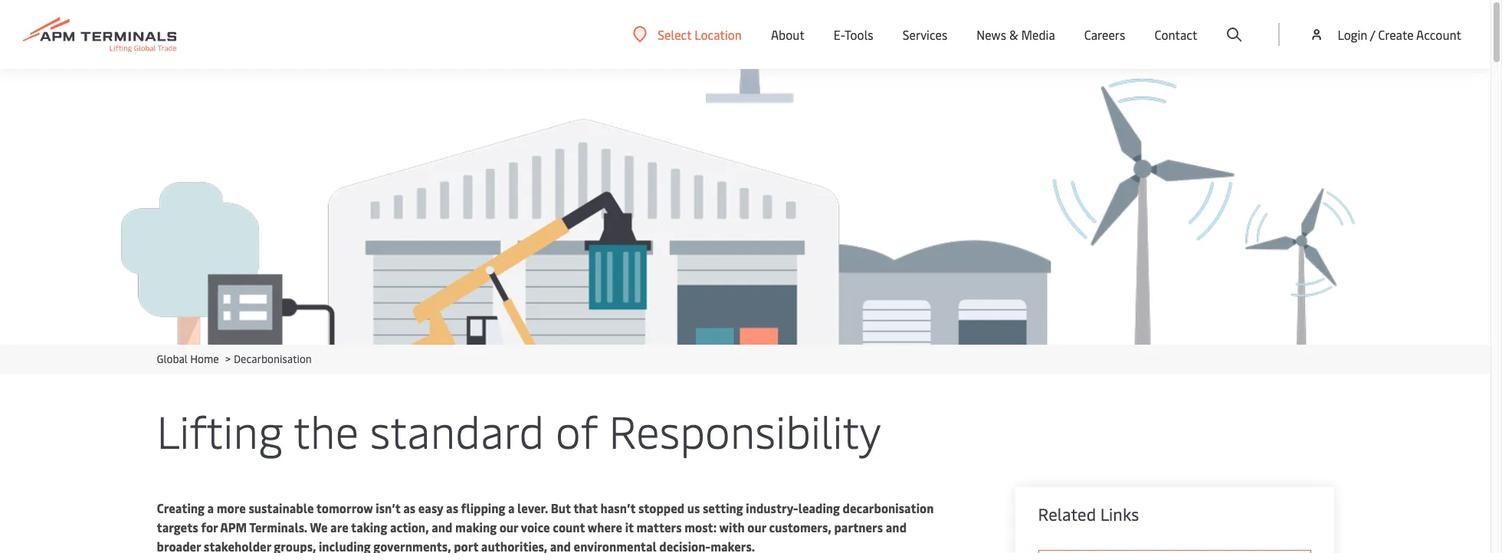Task type: describe. For each thing, give the bounding box(es) containing it.
most:
[[685, 519, 717, 536]]

us
[[687, 500, 700, 517]]

including
[[319, 538, 371, 553]]

lifting
[[157, 400, 283, 461]]

careers button
[[1084, 0, 1125, 69]]

about button
[[771, 0, 805, 69]]

about
[[771, 26, 805, 43]]

lifting the standard of responsibility
[[157, 400, 881, 461]]

voice
[[521, 519, 550, 536]]

global home > decarbonisation
[[157, 352, 312, 366]]

2 as from the left
[[446, 500, 458, 517]]

login
[[1338, 26, 1368, 43]]

hasn't
[[600, 500, 636, 517]]

/
[[1370, 26, 1375, 43]]

sustainable
[[249, 500, 314, 517]]

contact button
[[1155, 0, 1197, 69]]

select location
[[658, 26, 742, 43]]

we
[[310, 519, 328, 536]]

port
[[454, 538, 478, 553]]

matters
[[636, 519, 682, 536]]

2 a from the left
[[508, 500, 515, 517]]

2 our from the left
[[748, 519, 766, 536]]

partners
[[834, 519, 883, 536]]

services button
[[903, 0, 948, 69]]

authorities,
[[481, 538, 547, 553]]

tools
[[845, 26, 873, 43]]

of
[[556, 400, 598, 461]]

setting
[[703, 500, 743, 517]]

1 our from the left
[[499, 519, 518, 536]]

home
[[190, 352, 219, 366]]

governments,
[[373, 538, 451, 553]]

media
[[1021, 26, 1055, 43]]

services
[[903, 26, 948, 43]]

with
[[719, 519, 745, 536]]

2 horizontal spatial and
[[886, 519, 907, 536]]

login / create account link
[[1309, 0, 1462, 69]]

groups,
[[274, 538, 316, 553]]

account
[[1416, 26, 1462, 43]]

global
[[157, 352, 188, 366]]

stakeholder
[[204, 538, 271, 553]]

contact
[[1155, 26, 1197, 43]]

more
[[217, 500, 246, 517]]

broader
[[157, 538, 201, 553]]

that
[[573, 500, 598, 517]]

e-
[[834, 26, 845, 43]]

easy
[[418, 500, 443, 517]]

decarbonisation image
[[0, 69, 1491, 345]]

login / create account
[[1338, 26, 1462, 43]]

decision-
[[659, 538, 711, 553]]



Task type: vqa. For each thing, say whether or not it's contained in the screenshot.
Login
yes



Task type: locate. For each thing, give the bounding box(es) containing it.
industry-
[[746, 500, 798, 517]]

select
[[658, 26, 692, 43]]

&
[[1009, 26, 1018, 43]]

customers,
[[769, 519, 831, 536]]

1 horizontal spatial our
[[748, 519, 766, 536]]

0 horizontal spatial as
[[403, 500, 416, 517]]

isn't
[[376, 500, 401, 517]]

leading
[[798, 500, 840, 517]]

as
[[403, 500, 416, 517], [446, 500, 458, 517]]

global home link
[[157, 352, 219, 366]]

stopped
[[638, 500, 685, 517]]

environmental
[[574, 538, 657, 553]]

the
[[293, 400, 359, 461]]

but
[[551, 500, 571, 517]]

decarbonisation
[[843, 500, 934, 517]]

where
[[588, 519, 622, 536]]

news
[[977, 26, 1006, 43]]

decarbonisation
[[234, 352, 312, 366]]

it
[[625, 519, 634, 536]]

for
[[201, 519, 218, 536]]

news & media button
[[977, 0, 1055, 69]]

1 as from the left
[[403, 500, 416, 517]]

our up the authorities,
[[499, 519, 518, 536]]

our
[[499, 519, 518, 536], [748, 519, 766, 536]]

and
[[432, 519, 453, 536], [886, 519, 907, 536], [550, 538, 571, 553]]

count
[[553, 519, 585, 536]]

e-tools
[[834, 26, 873, 43]]

makers.
[[711, 538, 755, 553]]

a up for
[[207, 500, 214, 517]]

related links
[[1038, 503, 1139, 526]]

terminals.
[[249, 519, 307, 536]]

and down decarbonisation
[[886, 519, 907, 536]]

related
[[1038, 503, 1096, 526]]

links
[[1100, 503, 1139, 526]]

flipping
[[461, 500, 505, 517]]

targets
[[157, 519, 198, 536]]

>
[[225, 352, 231, 366]]

1 horizontal spatial a
[[508, 500, 515, 517]]

and down count
[[550, 538, 571, 553]]

0 horizontal spatial and
[[432, 519, 453, 536]]

our down industry-
[[748, 519, 766, 536]]

0 horizontal spatial our
[[499, 519, 518, 536]]

careers
[[1084, 26, 1125, 43]]

1 horizontal spatial as
[[446, 500, 458, 517]]

tomorrow
[[316, 500, 373, 517]]

making
[[455, 519, 497, 536]]

creating
[[157, 500, 205, 517]]

0 horizontal spatial a
[[207, 500, 214, 517]]

creating a more sustainable tomorrow isn't as easy as flipping a lever. but that hasn't stopped us setting industry-leading decarbonisation targets for apm terminals. we are taking action, and making our voice count where it matters most: with our customers, partners and broader stakeholder groups, including governments, port authorities, and environmental decision-makers.
[[157, 500, 934, 553]]

1 horizontal spatial and
[[550, 538, 571, 553]]

apm
[[220, 519, 247, 536]]

1 a from the left
[[207, 500, 214, 517]]

and down easy
[[432, 519, 453, 536]]

responsibility
[[609, 400, 881, 461]]

as up action,
[[403, 500, 416, 517]]

create
[[1378, 26, 1414, 43]]

news & media
[[977, 26, 1055, 43]]

select location button
[[633, 26, 742, 43]]

taking
[[351, 519, 387, 536]]

a left "lever."
[[508, 500, 515, 517]]

standard
[[370, 400, 544, 461]]

location
[[695, 26, 742, 43]]

as right easy
[[446, 500, 458, 517]]

action,
[[390, 519, 429, 536]]

are
[[330, 519, 349, 536]]

e-tools button
[[834, 0, 873, 69]]

a
[[207, 500, 214, 517], [508, 500, 515, 517]]

lever.
[[517, 500, 548, 517]]



